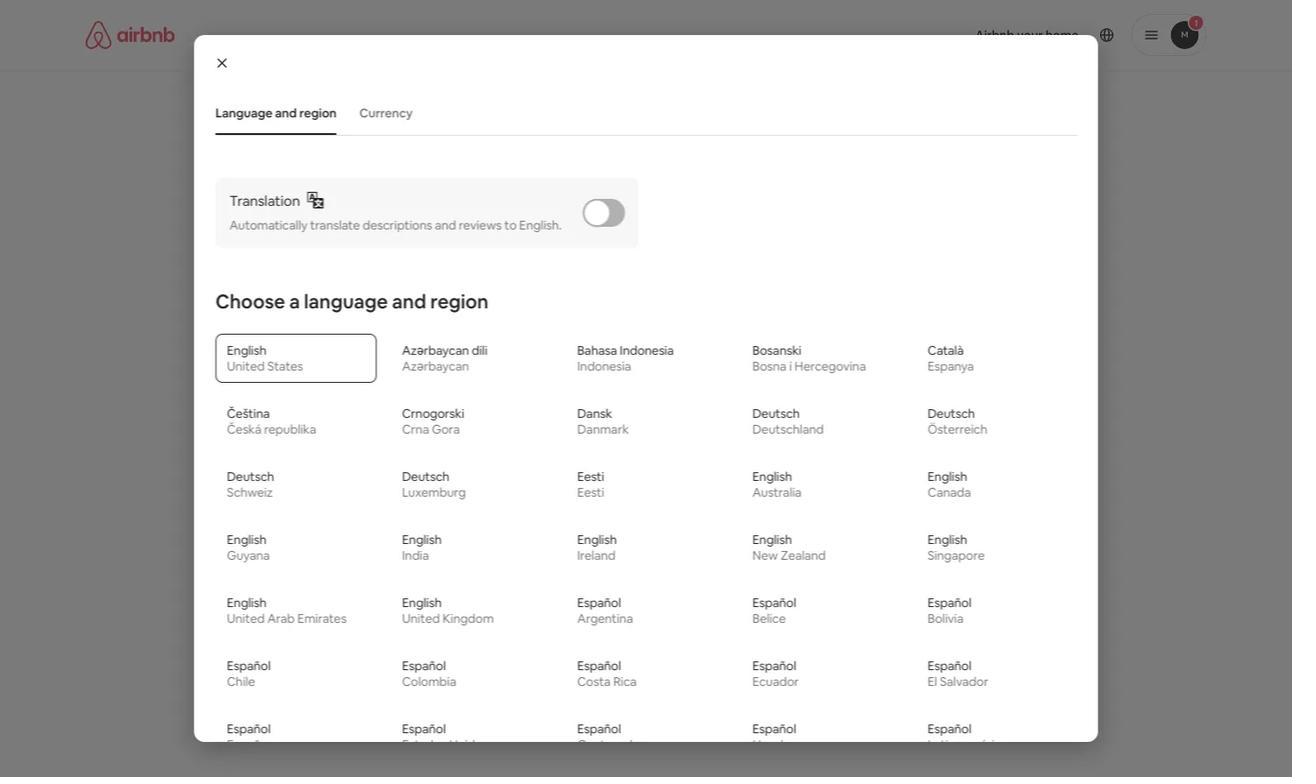 Task type: vqa. For each thing, say whether or not it's contained in the screenshot.
group
no



Task type: locate. For each thing, give the bounding box(es) containing it.
we'd like to use your information to help fight discrimination. visit your privacy settings to learn more or opt out. october 26, 2023
[[419, 181, 869, 231]]

indonesia up dansk
[[577, 359, 631, 374]]

čeština česká republika
[[227, 406, 316, 438]]

and inside button
[[275, 105, 297, 121]]

crnogorski
[[402, 406, 464, 422]]

more
[[515, 196, 545, 212]]

english down canada
[[928, 532, 967, 548]]

deutsch down česká
[[227, 469, 274, 485]]

united for english united kingdom
[[402, 611, 440, 627]]

costa
[[577, 674, 611, 690]]

region
[[299, 105, 336, 121], [430, 289, 488, 314]]

0 vertical spatial region
[[299, 105, 336, 121]]

english inside english canada
[[928, 469, 967, 485]]

0 vertical spatial october
[[419, 216, 467, 231]]

1 your from the left
[[511, 181, 537, 196]]

eesti down 'danmark'
[[577, 469, 604, 485]]

october inside we'd like to use your information to help fight discrimination. visit your privacy settings to learn more or opt out. october 26, 2023
[[419, 216, 467, 231]]

united for english united states
[[227, 359, 264, 374]]

1 horizontal spatial and
[[392, 289, 426, 314]]

your right use
[[511, 181, 537, 196]]

deutsch for österreich
[[928, 406, 975, 422]]

español down salvador
[[928, 722, 972, 737]]

bahasa
[[577, 343, 617, 359]]

honduras
[[752, 737, 807, 753]]

and for choose a language and region
[[392, 289, 426, 314]]

1 2023 from the top
[[489, 216, 517, 231]]

english united arab emirates
[[227, 595, 346, 627]]

0 horizontal spatial and
[[275, 105, 297, 121]]

español down chile
[[227, 722, 270, 737]]

eesti eesti
[[577, 469, 604, 501]]

english singapore
[[928, 532, 985, 564]]

english inside english australia
[[752, 469, 792, 485]]

your right visit
[[798, 181, 824, 196]]

español españa
[[227, 722, 270, 753]]

english left states
[[227, 343, 266, 359]]

español inside the español honduras
[[752, 722, 796, 737]]

2 horizontal spatial and
[[435, 218, 456, 233]]

español down bolivia
[[928, 658, 972, 674]]

español down belice
[[752, 658, 796, 674]]

english down 'deutschland' on the right bottom of the page
[[752, 469, 792, 485]]

tab list
[[206, 91, 1078, 135]]

2023 right 24,
[[489, 280, 517, 295]]

español inside español el salvador
[[928, 658, 972, 674]]

2 october from the top
[[419, 280, 467, 295]]

english ireland
[[577, 532, 617, 564]]

english for united arab emirates
[[227, 595, 266, 611]]

español for chile
[[227, 658, 270, 674]]

to
[[473, 181, 485, 196], [609, 181, 622, 196], [468, 196, 481, 212], [504, 218, 517, 233]]

united left kingdom
[[402, 611, 440, 627]]

español down new
[[752, 595, 796, 611]]

discrimination.
[[683, 181, 768, 196]]

eesti
[[577, 469, 604, 485], [577, 485, 604, 501]]

ecuador
[[752, 674, 799, 690]]

español for costa
[[577, 658, 621, 674]]

we'd
[[419, 181, 448, 196]]

español chile
[[227, 658, 270, 690]]

español inside the español costa rica
[[577, 658, 621, 674]]

english down eesti eesti
[[577, 532, 617, 548]]

english down india
[[402, 595, 441, 611]]

emirates
[[297, 611, 346, 627]]

0 vertical spatial 2023
[[489, 216, 517, 231]]

english india
[[402, 532, 441, 564]]

español inside español ecuador
[[752, 658, 796, 674]]

to down learn in the top of the page
[[504, 218, 517, 233]]

español down arab
[[227, 658, 270, 674]]

deutsch inside deutsch deutschland
[[752, 406, 800, 422]]

to right like
[[473, 181, 485, 196]]

english inside english united kingdom
[[402, 595, 441, 611]]

español left unidos
[[402, 722, 446, 737]]

english inside english singapore
[[928, 532, 967, 548]]

estados
[[402, 737, 446, 753]]

english inside 'english new zealand'
[[752, 532, 792, 548]]

español down ecuador
[[752, 722, 796, 737]]

deutsch down crna
[[402, 469, 449, 485]]

español inside the español latinoamérica
[[928, 722, 972, 737]]

guyana
[[227, 548, 270, 564]]

use
[[488, 181, 508, 196]]

el
[[928, 674, 937, 690]]

2023
[[489, 216, 517, 231], [489, 280, 517, 295]]

english for guyana
[[227, 532, 266, 548]]

2023 down learn in the top of the page
[[489, 216, 517, 231]]

out.
[[586, 196, 609, 212]]

0 horizontal spatial region
[[299, 105, 336, 121]]

english inside the english united states
[[227, 343, 266, 359]]

1 horizontal spatial region
[[430, 289, 488, 314]]

canada
[[928, 485, 971, 501]]

español down ireland
[[577, 595, 621, 611]]

fight
[[652, 181, 680, 196]]

1 azərbaycan from the top
[[402, 343, 469, 359]]

choose a language and currency element
[[205, 91, 1088, 777]]

october down the settings
[[419, 216, 467, 231]]

english down australia on the bottom right of page
[[752, 532, 792, 548]]

united inside "english united arab emirates"
[[227, 611, 264, 627]]

october 24, 2023
[[419, 280, 517, 295]]

luxemburg
[[402, 485, 466, 501]]

english
[[227, 343, 266, 359], [752, 469, 792, 485], [928, 469, 967, 485], [227, 532, 266, 548], [402, 532, 441, 548], [577, 532, 617, 548], [752, 532, 792, 548], [928, 532, 967, 548], [227, 595, 266, 611], [402, 595, 441, 611]]

states
[[267, 359, 303, 374]]

language and region tab panel
[[208, 157, 1085, 777]]

english for united states
[[227, 343, 266, 359]]

colombia
[[402, 674, 456, 690]]

to left help
[[609, 181, 622, 196]]

español inside español colombia
[[402, 658, 446, 674]]

your
[[511, 181, 537, 196], [798, 181, 824, 196]]

arab
[[267, 611, 295, 627]]

english down schweiz
[[227, 532, 266, 548]]

united inside the english united states
[[227, 359, 264, 374]]

2 your from the left
[[798, 181, 824, 196]]

english down luxemburg
[[402, 532, 441, 548]]

october left 24,
[[419, 280, 467, 295]]

bosna
[[752, 359, 787, 374]]

0 vertical spatial and
[[275, 105, 297, 121]]

and
[[275, 105, 297, 121], [435, 218, 456, 233], [392, 289, 426, 314]]

español down english united kingdom
[[402, 658, 446, 674]]

español for belice
[[752, 595, 796, 611]]

español belice
[[752, 595, 796, 627]]

tab list containing language and region
[[206, 91, 1078, 135]]

español ecuador
[[752, 658, 799, 690]]

español inside español argentina
[[577, 595, 621, 611]]

english new zealand
[[752, 532, 826, 564]]

deutsch down the espanya
[[928, 406, 975, 422]]

choose a language and region
[[215, 289, 488, 314]]

1 vertical spatial october
[[419, 280, 467, 295]]

1 vertical spatial region
[[430, 289, 488, 314]]

español inside español guatemala
[[577, 722, 621, 737]]

2 vertical spatial and
[[392, 289, 426, 314]]

deutsch down bosna
[[752, 406, 800, 422]]

español down argentina
[[577, 658, 621, 674]]

united inside english united kingdom
[[402, 611, 440, 627]]

zealand
[[781, 548, 826, 564]]

0 horizontal spatial your
[[511, 181, 537, 196]]

region left currency
[[299, 105, 336, 121]]

1 horizontal spatial your
[[798, 181, 824, 196]]

schweiz
[[227, 485, 273, 501]]

1 october from the top
[[419, 216, 467, 231]]

english down österreich
[[928, 469, 967, 485]]

argentina
[[577, 611, 633, 627]]

deutsch for deutschland
[[752, 406, 800, 422]]

español down singapore
[[928, 595, 972, 611]]

español inside español estados unidos
[[402, 722, 446, 737]]

2 2023 from the top
[[489, 280, 517, 295]]

english inside english guyana
[[227, 532, 266, 548]]

english guyana
[[227, 532, 270, 564]]

english for india
[[402, 532, 441, 548]]

dansk
[[577, 406, 612, 422]]

english left arab
[[227, 595, 266, 611]]

english for ireland
[[577, 532, 617, 548]]

english for canada
[[928, 469, 967, 485]]

opt
[[563, 196, 583, 212]]

english australia
[[752, 469, 802, 501]]

deutsch inside deutsch luxemburg
[[402, 469, 449, 485]]

čeština
[[227, 406, 269, 422]]

learn
[[483, 196, 512, 212]]

currency
[[359, 105, 412, 121]]

region up dili
[[430, 289, 488, 314]]

region inside tab panel
[[430, 289, 488, 314]]

english inside "english united arab emirates"
[[227, 595, 266, 611]]

help
[[625, 181, 650, 196]]

united left arab
[[227, 611, 264, 627]]

united left states
[[227, 359, 264, 374]]

1 vertical spatial 2023
[[489, 280, 517, 295]]

deutsch
[[752, 406, 800, 422], [928, 406, 975, 422], [227, 469, 274, 485], [402, 469, 449, 485]]

español
[[577, 595, 621, 611], [752, 595, 796, 611], [928, 595, 972, 611], [227, 658, 270, 674], [402, 658, 446, 674], [577, 658, 621, 674], [752, 658, 796, 674], [928, 658, 972, 674], [227, 722, 270, 737], [402, 722, 446, 737], [577, 722, 621, 737], [752, 722, 796, 737], [928, 722, 972, 737]]

indonesia
[[620, 343, 674, 359], [577, 359, 631, 374]]

deutsch inside deutsch österreich
[[928, 406, 975, 422]]

information
[[539, 181, 607, 196]]

eesti up english ireland
[[577, 485, 604, 501]]

language and region button
[[206, 96, 345, 130]]

1 vertical spatial and
[[435, 218, 456, 233]]

español down costa
[[577, 722, 621, 737]]

english for singapore
[[928, 532, 967, 548]]

danmark
[[577, 422, 629, 438]]



Task type: describe. For each thing, give the bounding box(es) containing it.
español bolivia
[[928, 595, 972, 627]]

guatemala
[[577, 737, 639, 753]]

deutsch deutschland
[[752, 406, 824, 438]]

bosanski bosna i hercegovina
[[752, 343, 866, 374]]

october inside button
[[419, 280, 467, 295]]

2 eesti from the top
[[577, 485, 604, 501]]

2023 inside we'd like to use your information to help fight discrimination. visit your privacy settings to learn more or opt out. october 26, 2023
[[489, 216, 517, 231]]

english.
[[519, 218, 562, 233]]

new
[[752, 548, 778, 564]]

24,
[[469, 280, 486, 295]]

2 azərbaycan from the top
[[402, 359, 469, 374]]

october 24, 2023 button
[[366, 246, 902, 316]]

deutsch österreich
[[928, 406, 988, 438]]

espanya
[[928, 359, 974, 374]]

español colombia
[[402, 658, 456, 690]]

chile
[[227, 674, 255, 690]]

español honduras
[[752, 722, 807, 753]]

a
[[289, 289, 300, 314]]

2023 inside button
[[489, 280, 517, 295]]

language
[[304, 289, 388, 314]]

region inside button
[[299, 105, 336, 121]]

español for bolivia
[[928, 595, 972, 611]]

language
[[215, 105, 272, 121]]

unidos
[[449, 737, 488, 753]]

crnogorski crna gora
[[402, 406, 464, 438]]

english united states
[[227, 343, 303, 374]]

visit
[[770, 181, 796, 196]]

languages dialog
[[194, 35, 1099, 777]]

republika
[[264, 422, 316, 438]]

español for estados
[[402, 722, 446, 737]]

privacy
[[827, 181, 869, 196]]

belice
[[752, 611, 786, 627]]

dansk danmark
[[577, 406, 629, 438]]

english for united kingdom
[[402, 595, 441, 611]]

deutsch for schweiz
[[227, 469, 274, 485]]

deutsch schweiz
[[227, 469, 274, 501]]

español for honduras
[[752, 722, 796, 737]]

español for latinoamérica
[[928, 722, 972, 737]]

español costa rica
[[577, 658, 637, 690]]

english canada
[[928, 469, 971, 501]]

bahasa indonesia indonesia
[[577, 343, 674, 374]]

español for argentina
[[577, 595, 621, 611]]

salvador
[[940, 674, 989, 690]]

español for el
[[928, 658, 972, 674]]

choose
[[215, 289, 285, 314]]

australia
[[752, 485, 802, 501]]

gora
[[432, 422, 460, 438]]

latinoamérica
[[928, 737, 1008, 753]]

bosanski
[[752, 343, 801, 359]]

reviews
[[459, 218, 502, 233]]

automatically translate descriptions and reviews to english.
[[229, 218, 562, 233]]

tab list inside choose a language and currency element
[[206, 91, 1078, 135]]

and for automatically translate descriptions and reviews to english.
[[435, 218, 456, 233]]

rica
[[613, 674, 637, 690]]

español for guatemala
[[577, 722, 621, 737]]

automatically
[[229, 218, 307, 233]]

česká
[[227, 422, 261, 438]]

español el salvador
[[928, 658, 989, 690]]

español for colombia
[[402, 658, 446, 674]]

español guatemala
[[577, 722, 639, 753]]

kingdom
[[442, 611, 494, 627]]

to up 26,
[[468, 196, 481, 212]]

like
[[450, 181, 470, 196]]

deutsch luxemburg
[[402, 469, 466, 501]]

notifications
[[366, 104, 536, 141]]

english for australia
[[752, 469, 792, 485]]

crna
[[402, 422, 429, 438]]

dili
[[472, 343, 487, 359]]

language and region
[[215, 105, 336, 121]]

españa
[[227, 737, 267, 753]]

profile element
[[667, 0, 1207, 70]]

español for españa
[[227, 722, 270, 737]]

to inside "language and region" tab panel
[[504, 218, 517, 233]]

ireland
[[577, 548, 615, 564]]

1 eesti from the top
[[577, 469, 604, 485]]

español latinoamérica
[[928, 722, 1008, 753]]

deutschland
[[752, 422, 824, 438]]

26,
[[469, 216, 486, 231]]

español argentina
[[577, 595, 633, 627]]

español estados unidos
[[402, 722, 488, 753]]

english for new zealand
[[752, 532, 792, 548]]

currency button
[[350, 96, 421, 130]]

hercegovina
[[795, 359, 866, 374]]

österreich
[[928, 422, 988, 438]]

català
[[928, 343, 964, 359]]

bolivia
[[928, 611, 964, 627]]

translation
[[229, 192, 300, 210]]

settings
[[419, 196, 466, 212]]

english united kingdom
[[402, 595, 494, 627]]

or
[[548, 196, 560, 212]]

i
[[789, 359, 792, 374]]

united for english united arab emirates
[[227, 611, 264, 627]]

deutsch for luxemburg
[[402, 469, 449, 485]]

indonesia right bahasa
[[620, 343, 674, 359]]

español for ecuador
[[752, 658, 796, 674]]

singapore
[[928, 548, 985, 564]]

translate
[[310, 218, 360, 233]]



